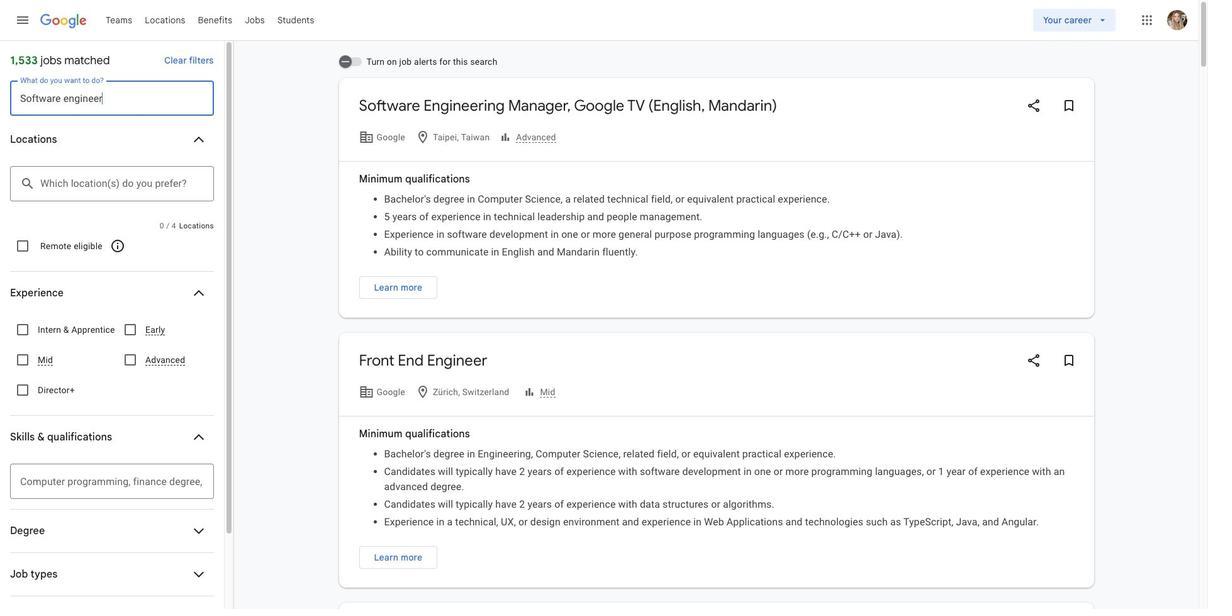 Task type: locate. For each thing, give the bounding box(es) containing it.
Which location(s) do you prefer working out of? text field
[[40, 166, 204, 201]]

Skills & qualifications text field
[[20, 464, 204, 499]]

banner
[[0, 0, 1199, 42]]

job filters element
[[8, 118, 214, 609]]

advanced, learn more about experience filters. image
[[499, 122, 557, 152]]



Task type: describe. For each thing, give the bounding box(es) containing it.
learn more about remote eligibility image
[[103, 231, 133, 261]]

Software engineering, Design, Sales, etc. text field
[[20, 81, 204, 116]]

mid, learn more about experience filters. image
[[519, 377, 561, 407]]

main menu image
[[15, 13, 30, 28]]



Task type: vqa. For each thing, say whether or not it's contained in the screenshot.
 Things to do
no



